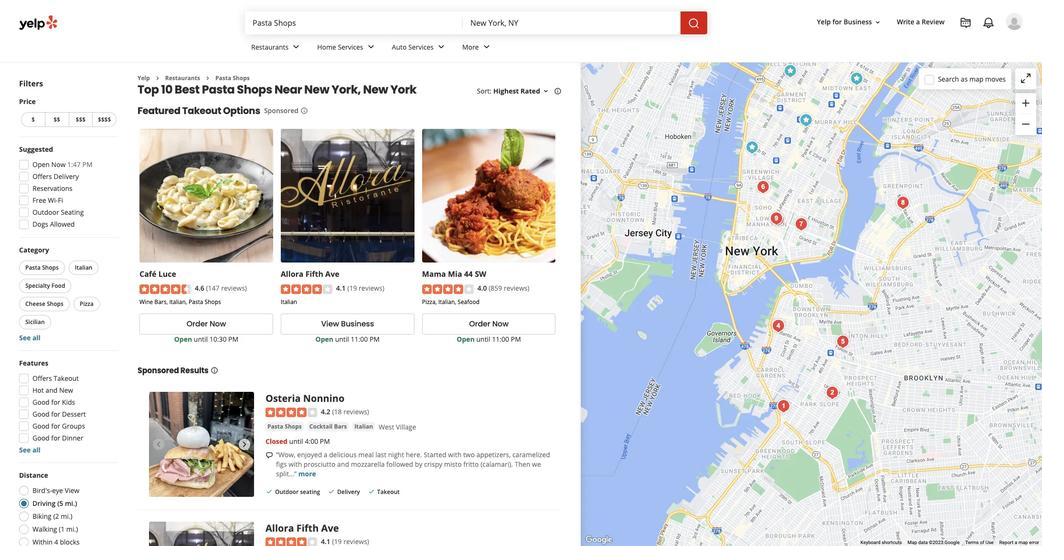 Task type: describe. For each thing, give the bounding box(es) containing it.
Near text field
[[470, 18, 673, 28]]

1 vertical spatial fifth
[[296, 522, 319, 535]]

good for good for dessert
[[32, 410, 50, 419]]

more link
[[298, 469, 316, 479]]

4.2
[[321, 407, 330, 416]]

highest rated button
[[493, 87, 550, 96]]

map region
[[513, 2, 1042, 546]]

4.2 star rating image
[[266, 408, 317, 417]]

groups
[[62, 422, 85, 431]]

until for mama mia 44 sw
[[476, 335, 490, 344]]

16 speech v2 image
[[266, 452, 273, 459]]

nonnino
[[303, 392, 345, 405]]

data
[[918, 540, 928, 545]]

free wi-fi
[[32, 196, 63, 205]]

mi.) for driving (5 mi.)
[[65, 499, 77, 508]]

0 vertical spatial fifth
[[305, 269, 323, 279]]

4.0
[[477, 284, 487, 293]]

all for features
[[32, 446, 41, 455]]

terms of use link
[[965, 540, 994, 545]]

0 horizontal spatial osteria nonnino image
[[149, 392, 254, 497]]

then
[[515, 460, 530, 469]]

see for features
[[19, 446, 31, 455]]

0 horizontal spatial now
[[51, 160, 66, 169]]

user actions element
[[809, 12, 1036, 71]]

4.1 (19 reviews) for 4.1 star rating image to the top
[[336, 284, 384, 293]]

options
[[223, 104, 260, 118]]

group containing suggested
[[16, 145, 118, 232]]

(calamari).
[[481, 460, 513, 469]]

we
[[532, 460, 541, 469]]

west
[[379, 423, 394, 432]]

1 horizontal spatial osteria nonnino image
[[743, 138, 762, 157]]

(147
[[206, 284, 220, 293]]

open until 11:00 pm for now
[[457, 335, 521, 344]]

(5
[[57, 499, 63, 508]]

piemonte home made ravioli image
[[767, 209, 786, 228]]

pasta up options
[[215, 74, 231, 82]]

reviews) for mama mia 44 sw
[[504, 284, 529, 293]]

24 chevron down v2 image for auto services
[[436, 41, 447, 53]]

see for category
[[19, 333, 31, 342]]

features
[[19, 359, 48, 368]]

1 vertical spatial ave
[[321, 522, 339, 535]]

see all button for category
[[19, 333, 41, 342]]

order now for mama mia 44 sw
[[469, 319, 509, 330]]

good for dinner
[[32, 434, 83, 443]]

shortcuts
[[882, 540, 902, 545]]

all for category
[[32, 333, 41, 342]]

order now link for mama mia 44 sw
[[422, 314, 556, 335]]

home services
[[317, 42, 363, 51]]

1 vertical spatial pasta shops button
[[266, 422, 304, 432]]

1 horizontal spatial new
[[304, 82, 329, 98]]

1 vertical spatial 4.1
[[321, 537, 330, 546]]

2 horizontal spatial takeout
[[377, 488, 400, 496]]

outdoor for outdoor seating
[[32, 208, 59, 217]]

until left 4:00
[[289, 437, 303, 446]]

distance
[[19, 471, 48, 480]]

night
[[388, 450, 404, 459]]

use
[[986, 540, 994, 545]]

0 vertical spatial 16 info v2 image
[[300, 107, 308, 115]]

0 horizontal spatial 16 info v2 image
[[210, 367, 218, 374]]

open down suggested
[[32, 160, 50, 169]]

featured
[[138, 104, 180, 118]]

1 vertical spatial forma pasta factory image
[[833, 332, 852, 351]]

offers takeout
[[32, 374, 79, 383]]

auto services link
[[384, 34, 455, 62]]

osteria nonnino link
[[266, 392, 345, 405]]

as
[[961, 74, 968, 83]]

pizza button
[[73, 297, 100, 311]]

24 chevron down v2 image for more
[[481, 41, 492, 53]]

price
[[19, 97, 36, 106]]

seating
[[300, 488, 320, 496]]

4.0 (859 reviews)
[[477, 284, 529, 293]]

a for report
[[1015, 540, 1017, 545]]

café luce link
[[139, 269, 176, 279]]

(19 for the bottom 4.1 star rating image
[[332, 537, 342, 546]]

lillo cucina italiana image
[[769, 316, 788, 336]]

driving (5 mi.)
[[32, 499, 77, 508]]

16 chevron down v2 image
[[874, 18, 882, 26]]

for for groups
[[51, 422, 60, 431]]

open until 11:00 pm for business
[[315, 335, 380, 344]]

allora fifth ave for the bottommost allora fifth ave link
[[266, 522, 339, 535]]

pasta up closed
[[267, 423, 283, 431]]

misto
[[444, 460, 462, 469]]

reservations
[[32, 184, 72, 193]]

mama mia 44 sw image
[[781, 61, 800, 80]]

featured takeout options
[[138, 104, 260, 118]]

write
[[897, 17, 914, 26]]

un posto italiano image
[[823, 383, 842, 402]]

open now 1:47 pm
[[32, 160, 92, 169]]

write a review link
[[893, 14, 948, 31]]

"wow, enjoyed a delicious meal last night here. started with two appetizers, caramelized figs with prosciutto and mozzarella followed by crispy misto fritto (calamari). then we split…"
[[276, 450, 550, 479]]

pasta shops for the bottommost pasta shops 'button'
[[267, 423, 302, 431]]

11:00 for now
[[492, 335, 509, 344]]

16 checkmark v2 image for outdoor seating
[[266, 488, 273, 496]]

la trafila image
[[774, 397, 793, 416]]

bird's-eye view
[[32, 486, 79, 495]]

more
[[462, 42, 479, 51]]

prosciutto
[[304, 460, 335, 469]]

sicilian button
[[19, 315, 51, 330]]

good for good for dinner
[[32, 434, 50, 443]]

filters
[[19, 78, 43, 89]]

$
[[31, 116, 35, 124]]

services for home services
[[338, 42, 363, 51]]

seating
[[61, 208, 84, 217]]

24 chevron down v2 image for restaurants
[[290, 41, 302, 53]]

terms of use
[[965, 540, 994, 545]]

1 horizontal spatial delivery
[[337, 488, 360, 496]]

reviews) for allora fifth ave
[[359, 284, 384, 293]]

specialty food
[[25, 282, 65, 290]]

yelp for yelp for business
[[817, 17, 831, 26]]

1 horizontal spatial with
[[448, 450, 461, 459]]

"wow,
[[276, 450, 295, 459]]

4.1 (19 reviews) for the bottom 4.1 star rating image
[[321, 537, 369, 546]]

0 vertical spatial ave
[[325, 269, 339, 279]]

order for café luce
[[186, 319, 208, 330]]

yelp for business
[[817, 17, 872, 26]]

map
[[908, 540, 917, 545]]

good for dessert
[[32, 410, 86, 419]]

$$$ button
[[69, 112, 92, 127]]

4:00
[[305, 437, 318, 446]]

slideshow element
[[149, 392, 254, 497]]

kids
[[62, 398, 75, 407]]

takeout for featured
[[182, 104, 221, 118]]

1 vertical spatial with
[[289, 460, 302, 469]]

$$
[[54, 116, 60, 124]]

zoom in image
[[1020, 97, 1032, 109]]

mia
[[448, 269, 462, 279]]

0 horizontal spatial business
[[341, 319, 374, 330]]

services for auto services
[[408, 42, 434, 51]]

pasta down 4.6
[[189, 298, 203, 306]]

terms
[[965, 540, 979, 545]]

pasta down category
[[25, 264, 41, 272]]

0 vertical spatial allora fifth ave link
[[281, 269, 339, 279]]

1 horizontal spatial 4.1
[[336, 284, 346, 293]]

sponsored for sponsored
[[264, 106, 298, 115]]

eye
[[52, 486, 63, 495]]

meal
[[358, 450, 374, 459]]

two
[[463, 450, 475, 459]]

projects image
[[960, 17, 971, 29]]

16 chevron right v2 image for pasta shops
[[204, 74, 212, 82]]

auto services
[[392, 42, 434, 51]]

fritto
[[463, 460, 479, 469]]

cheese
[[25, 300, 45, 308]]

none field find
[[253, 18, 455, 28]]

keyboard shortcuts
[[861, 540, 902, 545]]

4 star rating image
[[422, 284, 474, 294]]

0 vertical spatial allora
[[281, 269, 303, 279]]

biking
[[32, 512, 51, 521]]

google
[[945, 540, 960, 545]]

pasta shops for topmost pasta shops 'button'
[[25, 264, 59, 272]]

write a review
[[897, 17, 945, 26]]

takeout for offers
[[54, 374, 79, 383]]

none field "near"
[[470, 18, 673, 28]]

0 vertical spatial pasta shops link
[[215, 74, 250, 82]]

0 horizontal spatial delivery
[[54, 172, 79, 181]]

(1
[[59, 525, 65, 534]]

0 horizontal spatial and
[[46, 386, 57, 395]]

sponsored for sponsored results
[[138, 365, 179, 376]]

enjoyed
[[297, 450, 322, 459]]

cocktail bars
[[309, 423, 347, 431]]

pizza,
[[422, 298, 437, 306]]

order now for café luce
[[186, 319, 226, 330]]

until for allora fifth ave
[[335, 335, 349, 344]]

pasta up the featured takeout options
[[202, 82, 235, 98]]

1 horizontal spatial pasta shops link
[[266, 422, 304, 432]]

1 vertical spatial allora
[[266, 522, 294, 535]]

16 info v2 image
[[554, 88, 562, 95]]

1 horizontal spatial italian
[[281, 298, 297, 306]]

bars
[[334, 423, 347, 431]]

results
[[180, 365, 208, 376]]



Task type: vqa. For each thing, say whether or not it's contained in the screenshot.


Task type: locate. For each thing, give the bounding box(es) containing it.
1 order now link from the left
[[139, 314, 273, 335]]

0 vertical spatial a
[[916, 17, 920, 26]]

pasta shops
[[215, 74, 250, 82], [25, 264, 59, 272], [267, 423, 302, 431]]

services left 24 chevron down v2 image at the left
[[338, 42, 363, 51]]

restaurants link up top 10 best pasta shops near new york, new york
[[244, 34, 310, 62]]

for for dessert
[[51, 410, 60, 419]]

more
[[298, 469, 316, 479]]

restaurants link right top
[[165, 74, 200, 82]]

mama
[[422, 269, 446, 279]]

1 vertical spatial mi.)
[[61, 512, 72, 521]]

map left error
[[1019, 540, 1028, 545]]

pm for mama mia 44 sw
[[511, 335, 521, 344]]

keyboard
[[861, 540, 880, 545]]

until left 10:30
[[194, 335, 208, 344]]

0 horizontal spatial a
[[324, 450, 327, 459]]

4.6 (147 reviews)
[[195, 284, 247, 293]]

2 services from the left
[[408, 42, 434, 51]]

next image
[[239, 439, 250, 450]]

see all up distance
[[19, 446, 41, 455]]

takeout right 16 checkmark v2 image
[[377, 488, 400, 496]]

a inside write a review link
[[916, 17, 920, 26]]

outdoor down split…"
[[275, 488, 299, 496]]

2 vertical spatial a
[[1015, 540, 1017, 545]]

2 open until 11:00 pm from the left
[[457, 335, 521, 344]]

yelp link
[[138, 74, 150, 82]]

open down seafood
[[457, 335, 475, 344]]

followed
[[386, 460, 413, 469]]

a for write
[[916, 17, 920, 26]]

highest rated
[[493, 87, 540, 96]]

4.1 star rating image
[[281, 284, 332, 294], [266, 538, 317, 546]]

pasta
[[215, 74, 231, 82], [202, 82, 235, 98], [25, 264, 41, 272], [189, 298, 203, 306], [267, 423, 283, 431]]

good down hot on the bottom left
[[32, 398, 50, 407]]

keyboard shortcuts button
[[861, 540, 902, 546]]

all down sicilian button
[[32, 333, 41, 342]]

0 horizontal spatial italian
[[75, 264, 92, 272]]

1 horizontal spatial italian,
[[438, 298, 456, 306]]

1 vertical spatial view
[[65, 486, 79, 495]]

restaurants link
[[244, 34, 310, 62], [165, 74, 200, 82]]

16 checkmark v2 image for delivery
[[328, 488, 335, 496]]

for for dinner
[[51, 434, 60, 443]]

until down view business
[[335, 335, 349, 344]]

now for mama
[[492, 319, 509, 330]]

until for café luce
[[194, 335, 208, 344]]

24 chevron down v2 image inside auto services link
[[436, 41, 447, 53]]

1 vertical spatial business
[[341, 319, 374, 330]]

1 order from the left
[[186, 319, 208, 330]]

restaurants up top 10 best pasta shops near new york, new york
[[251, 42, 289, 51]]

osteria nonnino image
[[743, 138, 762, 157], [149, 392, 254, 497]]

seafood
[[458, 298, 480, 306]]

2 see from the top
[[19, 446, 31, 455]]

1 see all from the top
[[19, 333, 41, 342]]

good for groups
[[32, 422, 85, 431]]

0 horizontal spatial 16 chevron right v2 image
[[154, 74, 161, 82]]

more link
[[455, 34, 500, 62]]

2 horizontal spatial pasta shops
[[267, 423, 302, 431]]

view business
[[321, 319, 374, 330]]

italian button up pizza
[[69, 261, 99, 275]]

16 chevron down v2 image
[[542, 88, 550, 95]]

0 vertical spatial pasta shops
[[215, 74, 250, 82]]

1 vertical spatial allora fifth ave link
[[266, 522, 339, 535]]

offers for offers takeout
[[32, 374, 52, 383]]

sponsored
[[264, 106, 298, 115], [138, 365, 179, 376]]

yelp for yelp link
[[138, 74, 150, 82]]

2 none field from the left
[[470, 18, 673, 28]]

and inside "wow, enjoyed a delicious meal last night here. started with two appetizers, caramelized figs with prosciutto and mozzarella followed by crispy misto fritto (calamari). then we split…"
[[337, 460, 349, 469]]

1 see all button from the top
[[19, 333, 41, 342]]

24 chevron down v2 image inside more link
[[481, 41, 492, 53]]

a right write
[[916, 17, 920, 26]]

see all button down sicilian button
[[19, 333, 41, 342]]

2 italian, from the left
[[438, 298, 456, 306]]

village
[[396, 423, 416, 432]]

map right as
[[969, 74, 984, 83]]

1 11:00 from the left
[[351, 335, 368, 344]]

16 chevron right v2 image
[[154, 74, 161, 82], [204, 74, 212, 82]]

16 checkmark v2 image left outdoor seating on the bottom of page
[[266, 488, 273, 496]]

2 vertical spatial mi.)
[[66, 525, 78, 534]]

allora fifth ave for the top allora fifth ave link
[[281, 269, 339, 279]]

4 good from the top
[[32, 434, 50, 443]]

0 horizontal spatial order now link
[[139, 314, 273, 335]]

delivery left 16 checkmark v2 image
[[337, 488, 360, 496]]

2 good from the top
[[32, 410, 50, 419]]

biking (2 mi.)
[[32, 512, 72, 521]]

bars,
[[154, 298, 168, 306]]

0 horizontal spatial order
[[186, 319, 208, 330]]

good for kids
[[32, 398, 75, 407]]

1 vertical spatial italian button
[[353, 422, 375, 432]]

offers
[[32, 172, 52, 181], [32, 374, 52, 383]]

2 horizontal spatial 24 chevron down v2 image
[[481, 41, 492, 53]]

1 horizontal spatial 16 info v2 image
[[300, 107, 308, 115]]

2 horizontal spatial italian
[[354, 423, 373, 431]]

until down seafood
[[476, 335, 490, 344]]

open for allora
[[315, 335, 333, 344]]

3 good from the top
[[32, 422, 50, 431]]

and up good for kids
[[46, 386, 57, 395]]

0 horizontal spatial none field
[[253, 18, 455, 28]]

group
[[1015, 93, 1036, 135], [16, 145, 118, 232], [17, 245, 118, 343], [16, 359, 118, 455]]

open up sponsored results
[[174, 335, 192, 344]]

top 10 best pasta shops near new york, new york
[[138, 82, 417, 98]]

16 chevron right v2 image right best
[[204, 74, 212, 82]]

16 info v2 image right results
[[210, 367, 218, 374]]

(2
[[53, 512, 59, 521]]

0 horizontal spatial italian,
[[169, 298, 187, 306]]

1 horizontal spatial outdoor
[[275, 488, 299, 496]]

mama mia 44 sw
[[422, 269, 486, 279]]

map for moves
[[969, 74, 984, 83]]

see all button for features
[[19, 446, 41, 455]]

1 24 chevron down v2 image from the left
[[290, 41, 302, 53]]

0 vertical spatial mi.)
[[65, 499, 77, 508]]

for left 16 chevron down v2 image
[[833, 17, 842, 26]]

now down 4.0 (859 reviews)
[[492, 319, 509, 330]]

2 vertical spatial pasta shops
[[267, 423, 302, 431]]

1 vertical spatial osteria nonnino image
[[149, 392, 254, 497]]

2 order now from the left
[[469, 319, 509, 330]]

1 vertical spatial 4.1 star rating image
[[266, 538, 317, 546]]

0 horizontal spatial pasta shops
[[25, 264, 59, 272]]

0 vertical spatial and
[[46, 386, 57, 395]]

west village
[[379, 423, 416, 432]]

(19
[[347, 284, 357, 293], [332, 537, 342, 546]]

order now link down wine bars, italian, pasta shops on the bottom of page
[[139, 314, 273, 335]]

24 chevron down v2 image right auto services
[[436, 41, 447, 53]]

pm for café luce
[[228, 335, 238, 344]]

0 horizontal spatial restaurants
[[165, 74, 200, 82]]

0 vertical spatial pasta shops button
[[19, 261, 65, 275]]

outdoor seating
[[32, 208, 84, 217]]

1 services from the left
[[338, 42, 363, 51]]

0 horizontal spatial pasta shops button
[[19, 261, 65, 275]]

services
[[338, 42, 363, 51], [408, 42, 434, 51]]

report
[[999, 540, 1014, 545]]

sponsored left results
[[138, 365, 179, 376]]

0 vertical spatial 4.1 star rating image
[[281, 284, 332, 294]]

and down delicious
[[337, 460, 349, 469]]

1 horizontal spatial a
[[916, 17, 920, 26]]

open for café
[[174, 335, 192, 344]]

see all for features
[[19, 446, 41, 455]]

business inside button
[[844, 17, 872, 26]]

1 vertical spatial sponsored
[[138, 365, 179, 376]]

11:00
[[351, 335, 368, 344], [492, 335, 509, 344]]

previous image
[[153, 439, 164, 450]]

None search field
[[245, 11, 709, 34]]

café luce
[[139, 269, 176, 279]]

italian for right italian button
[[354, 423, 373, 431]]

1 horizontal spatial open until 11:00 pm
[[457, 335, 521, 344]]

pasta shops button down 4.2 star rating image
[[266, 422, 304, 432]]

1 vertical spatial (19
[[332, 537, 342, 546]]

group containing category
[[17, 245, 118, 343]]

24 chevron down v2 image left home
[[290, 41, 302, 53]]

takeout up hot and new
[[54, 374, 79, 383]]

wine
[[139, 298, 153, 306]]

view
[[321, 319, 339, 330], [65, 486, 79, 495]]

for for business
[[833, 17, 842, 26]]

see up distance
[[19, 446, 31, 455]]

0 horizontal spatial sponsored
[[138, 365, 179, 376]]

24 chevron down v2 image
[[365, 41, 377, 53]]

price group
[[19, 97, 118, 129]]

1 horizontal spatial pasta shops
[[215, 74, 250, 82]]

1 vertical spatial outdoor
[[275, 488, 299, 496]]

1 horizontal spatial 11:00
[[492, 335, 509, 344]]

1 vertical spatial pasta shops
[[25, 264, 59, 272]]

0 horizontal spatial map
[[969, 74, 984, 83]]

bird's-
[[32, 486, 52, 495]]

forma pasta factory image
[[894, 193, 913, 212], [833, 332, 852, 351]]

café luce image
[[847, 69, 866, 88]]

italian
[[75, 264, 92, 272], [281, 298, 297, 306], [354, 423, 373, 431]]

dogs
[[32, 220, 48, 229]]

2 order now link from the left
[[422, 314, 556, 335]]

2 order from the left
[[469, 319, 490, 330]]

with up misto
[[448, 450, 461, 459]]

order now
[[186, 319, 226, 330], [469, 319, 509, 330]]

2 offers from the top
[[32, 374, 52, 383]]

1 see from the top
[[19, 333, 31, 342]]

16 checkmark v2 image right seating
[[328, 488, 335, 496]]

raffetto's image
[[754, 177, 773, 197]]

mi.) right (1
[[66, 525, 78, 534]]

outdoor down free wi-fi at left top
[[32, 208, 59, 217]]

0 vertical spatial 4.1 (19 reviews)
[[336, 284, 384, 293]]

1 vertical spatial takeout
[[54, 374, 79, 383]]

1 vertical spatial see
[[19, 446, 31, 455]]

offers up hot on the bottom left
[[32, 374, 52, 383]]

1 all from the top
[[32, 333, 41, 342]]

mi.)
[[65, 499, 77, 508], [61, 512, 72, 521], [66, 525, 78, 534]]

0 horizontal spatial pasta shops link
[[215, 74, 250, 82]]

mozzarella
[[351, 460, 385, 469]]

fi
[[58, 196, 63, 205]]

good down good for groups
[[32, 434, 50, 443]]

italian, down 4 star rating image
[[438, 298, 456, 306]]

open until 11:00 pm down view business
[[315, 335, 380, 344]]

3 24 chevron down v2 image from the left
[[481, 41, 492, 53]]

open until 11:00 pm
[[315, 335, 380, 344], [457, 335, 521, 344]]

0 horizontal spatial with
[[289, 460, 302, 469]]

pasta shops button up specialty food
[[19, 261, 65, 275]]

16 info v2 image down near
[[300, 107, 308, 115]]

mi.) right (5
[[65, 499, 77, 508]]

here.
[[406, 450, 422, 459]]

closed until 4:00 pm
[[266, 437, 330, 446]]

see all down sicilian button
[[19, 333, 41, 342]]

fifth
[[305, 269, 323, 279], [296, 522, 319, 535]]

restaurants inside business categories element
[[251, 42, 289, 51]]

notifications image
[[983, 17, 994, 29]]

0 vertical spatial see
[[19, 333, 31, 342]]

italian for leftmost italian button
[[75, 264, 92, 272]]

started
[[424, 450, 446, 459]]

1 horizontal spatial italian button
[[353, 422, 375, 432]]

map for error
[[1019, 540, 1028, 545]]

good for good for kids
[[32, 398, 50, 407]]

by
[[415, 460, 422, 469]]

order up open until 10:30 pm
[[186, 319, 208, 330]]

0 vertical spatial all
[[32, 333, 41, 342]]

crispy
[[424, 460, 442, 469]]

1 horizontal spatial forma pasta factory image
[[894, 193, 913, 212]]

1 vertical spatial map
[[1019, 540, 1028, 545]]

caramelized
[[512, 450, 550, 459]]

0 horizontal spatial outdoor
[[32, 208, 59, 217]]

cocktail
[[309, 423, 333, 431]]

0 vertical spatial see all
[[19, 333, 41, 342]]

0 horizontal spatial restaurants link
[[165, 74, 200, 82]]

mi.) right (2
[[61, 512, 72, 521]]

appetizers,
[[477, 450, 511, 459]]

option group
[[16, 471, 118, 546]]

1 vertical spatial pasta shops link
[[266, 422, 304, 432]]

Find text field
[[253, 18, 455, 28]]

now for café
[[210, 319, 226, 330]]

$$$$
[[98, 116, 111, 124]]

now up offers delivery
[[51, 160, 66, 169]]

for for kids
[[51, 398, 60, 407]]

1 16 checkmark v2 image from the left
[[266, 488, 273, 496]]

order down seafood
[[469, 319, 490, 330]]

option group containing distance
[[16, 471, 118, 546]]

allora fifth ave image
[[797, 111, 816, 130]]

0 horizontal spatial new
[[59, 386, 73, 395]]

2 vertical spatial takeout
[[377, 488, 400, 496]]

4.6
[[195, 284, 204, 293]]

good for good for groups
[[32, 422, 50, 431]]

2 see all button from the top
[[19, 446, 41, 455]]

pm for allora fifth ave
[[370, 335, 380, 344]]

zoom out image
[[1020, 119, 1032, 130]]

24 chevron down v2 image inside restaurants link
[[290, 41, 302, 53]]

see down sicilian button
[[19, 333, 31, 342]]

for down good for kids
[[51, 410, 60, 419]]

order now link down seafood
[[422, 314, 556, 335]]

group containing features
[[16, 359, 118, 455]]

good down good for kids
[[32, 410, 50, 419]]

1 vertical spatial offers
[[32, 374, 52, 383]]

mille nonne image
[[792, 215, 811, 234]]

2 16 chevron right v2 image from the left
[[204, 74, 212, 82]]

1 horizontal spatial restaurants
[[251, 42, 289, 51]]

yelp inside button
[[817, 17, 831, 26]]

a inside "wow, enjoyed a delicious meal last night here. started with two appetizers, caramelized figs with prosciutto and mozzarella followed by crispy misto fritto (calamari). then we split…"
[[324, 450, 327, 459]]

sort:
[[477, 87, 491, 96]]

cheese shops
[[25, 300, 63, 308]]

view inside view business link
[[321, 319, 339, 330]]

pasta shops link up options
[[215, 74, 250, 82]]

2 see all from the top
[[19, 446, 41, 455]]

1 horizontal spatial (19
[[347, 284, 357, 293]]

0 horizontal spatial view
[[65, 486, 79, 495]]

search image
[[688, 17, 700, 29]]

1 none field from the left
[[253, 18, 455, 28]]

auto
[[392, 42, 407, 51]]

2 16 checkmark v2 image from the left
[[328, 488, 335, 496]]

italian button
[[69, 261, 99, 275], [353, 422, 375, 432]]

2 11:00 from the left
[[492, 335, 509, 344]]

figs
[[276, 460, 287, 469]]

dogs allowed
[[32, 220, 75, 229]]

pasta shops down 4.2 star rating image
[[267, 423, 302, 431]]

open until 11:00 pm down seafood
[[457, 335, 521, 344]]

google image
[[583, 534, 615, 546]]

cocktail bars link
[[307, 422, 349, 432]]

new right near
[[304, 82, 329, 98]]

a up prosciutto
[[324, 450, 327, 459]]

category
[[19, 245, 49, 255]]

mi.) for walking (1 mi.)
[[66, 525, 78, 534]]

0 vertical spatial italian button
[[69, 261, 99, 275]]

1 offers from the top
[[32, 172, 52, 181]]

now up 10:30
[[210, 319, 226, 330]]

0 horizontal spatial yelp
[[138, 74, 150, 82]]

report a map error link
[[999, 540, 1039, 545]]

offers for offers delivery
[[32, 172, 52, 181]]

16 checkmark v2 image
[[266, 488, 273, 496], [328, 488, 335, 496]]

new left york on the top
[[363, 82, 388, 98]]

all down good for dinner
[[32, 446, 41, 455]]

shops inside button
[[47, 300, 63, 308]]

1 horizontal spatial 16 checkmark v2 image
[[328, 488, 335, 496]]

44
[[464, 269, 473, 279]]

sicilian
[[25, 318, 45, 326]]

with up split…"
[[289, 460, 302, 469]]

business categories element
[[244, 34, 1023, 62]]

1 horizontal spatial yelp
[[817, 17, 831, 26]]

©2023
[[929, 540, 943, 545]]

italian, right bars,
[[169, 298, 187, 306]]

2 24 chevron down v2 image from the left
[[436, 41, 447, 53]]

2 all from the top
[[32, 446, 41, 455]]

1 good from the top
[[32, 398, 50, 407]]

16 chevron right v2 image for restaurants
[[154, 74, 161, 82]]

11:00 for business
[[351, 335, 368, 344]]

1 vertical spatial all
[[32, 446, 41, 455]]

1 horizontal spatial pasta shops button
[[266, 422, 304, 432]]

0 horizontal spatial italian button
[[69, 261, 99, 275]]

new up kids
[[59, 386, 73, 395]]

1 vertical spatial see all
[[19, 446, 41, 455]]

2 vertical spatial italian
[[354, 423, 373, 431]]

see all for category
[[19, 333, 41, 342]]

di palo's image
[[768, 210, 788, 229]]

rated
[[521, 87, 540, 96]]

1 16 chevron right v2 image from the left
[[154, 74, 161, 82]]

open for mama
[[457, 335, 475, 344]]

None field
[[253, 18, 455, 28], [470, 18, 673, 28]]

0 vertical spatial map
[[969, 74, 984, 83]]

for down hot and new
[[51, 398, 60, 407]]

0 horizontal spatial 11:00
[[351, 335, 368, 344]]

italian button left west
[[353, 422, 375, 432]]

1 open until 11:00 pm from the left
[[315, 335, 380, 344]]

for inside button
[[833, 17, 842, 26]]

1 horizontal spatial order now link
[[422, 314, 556, 335]]

open down view business
[[315, 335, 333, 344]]

24 chevron down v2 image
[[290, 41, 302, 53], [436, 41, 447, 53], [481, 41, 492, 53]]

free
[[32, 196, 46, 205]]

1 horizontal spatial 24 chevron down v2 image
[[436, 41, 447, 53]]

16 chevron right v2 image right yelp link
[[154, 74, 161, 82]]

cheese shops button
[[19, 297, 70, 311]]

error
[[1029, 540, 1039, 545]]

(19 for 4.1 star rating image to the top
[[347, 284, 357, 293]]

1 horizontal spatial now
[[210, 319, 226, 330]]

1 horizontal spatial sponsored
[[264, 106, 298, 115]]

1 order now from the left
[[186, 319, 226, 330]]

a right report
[[1015, 540, 1017, 545]]

pasta shops link down 4.2 star rating image
[[266, 422, 304, 432]]

christina o. image
[[1006, 13, 1023, 30]]

restaurants right top
[[165, 74, 200, 82]]

16 checkmark v2 image
[[368, 488, 375, 496]]

yelp for business button
[[813, 14, 885, 31]]

0 vertical spatial restaurants link
[[244, 34, 310, 62]]

review
[[922, 17, 945, 26]]

0 vertical spatial sponsored
[[264, 106, 298, 115]]

takeout down best
[[182, 104, 221, 118]]

(18
[[332, 407, 342, 416]]

order now link for café luce
[[139, 314, 273, 335]]

for up good for dinner
[[51, 422, 60, 431]]

24 chevron down v2 image right more on the top
[[481, 41, 492, 53]]

expand map image
[[1020, 73, 1032, 84]]

walking
[[32, 525, 57, 534]]

10
[[161, 82, 172, 98]]

sponsored down top 10 best pasta shops near new york, new york
[[264, 106, 298, 115]]

for down good for groups
[[51, 434, 60, 443]]

offers up reservations
[[32, 172, 52, 181]]

delivery down the open now 1:47 pm
[[54, 172, 79, 181]]

services right auto
[[408, 42, 434, 51]]

york
[[390, 82, 417, 98]]

16 info v2 image
[[300, 107, 308, 115], [210, 367, 218, 374]]

good up good for dinner
[[32, 422, 50, 431]]

pasta shops up options
[[215, 74, 250, 82]]

4.6 star rating image
[[139, 284, 191, 294]]

0 vertical spatial outdoor
[[32, 208, 59, 217]]

1 vertical spatial see all button
[[19, 446, 41, 455]]

2 horizontal spatial new
[[363, 82, 388, 98]]

for
[[833, 17, 842, 26], [51, 398, 60, 407], [51, 410, 60, 419], [51, 422, 60, 431], [51, 434, 60, 443]]

0 vertical spatial takeout
[[182, 104, 221, 118]]

order for mama mia 44 sw
[[469, 319, 490, 330]]

order now down seafood
[[469, 319, 509, 330]]

0 vertical spatial view
[[321, 319, 339, 330]]

mi.) for biking (2 mi.)
[[61, 512, 72, 521]]

1 horizontal spatial services
[[408, 42, 434, 51]]

1 italian, from the left
[[169, 298, 187, 306]]

pasta shops up specialty food
[[25, 264, 59, 272]]

driving
[[32, 499, 56, 508]]

and
[[46, 386, 57, 395], [337, 460, 349, 469]]

outdoor for outdoor seating
[[275, 488, 299, 496]]

0 horizontal spatial (19
[[332, 537, 342, 546]]

0 vertical spatial allora fifth ave
[[281, 269, 339, 279]]

top
[[138, 82, 159, 98]]

order now up open until 10:30 pm
[[186, 319, 226, 330]]

reviews) for café luce
[[221, 284, 247, 293]]

see all button up distance
[[19, 446, 41, 455]]



